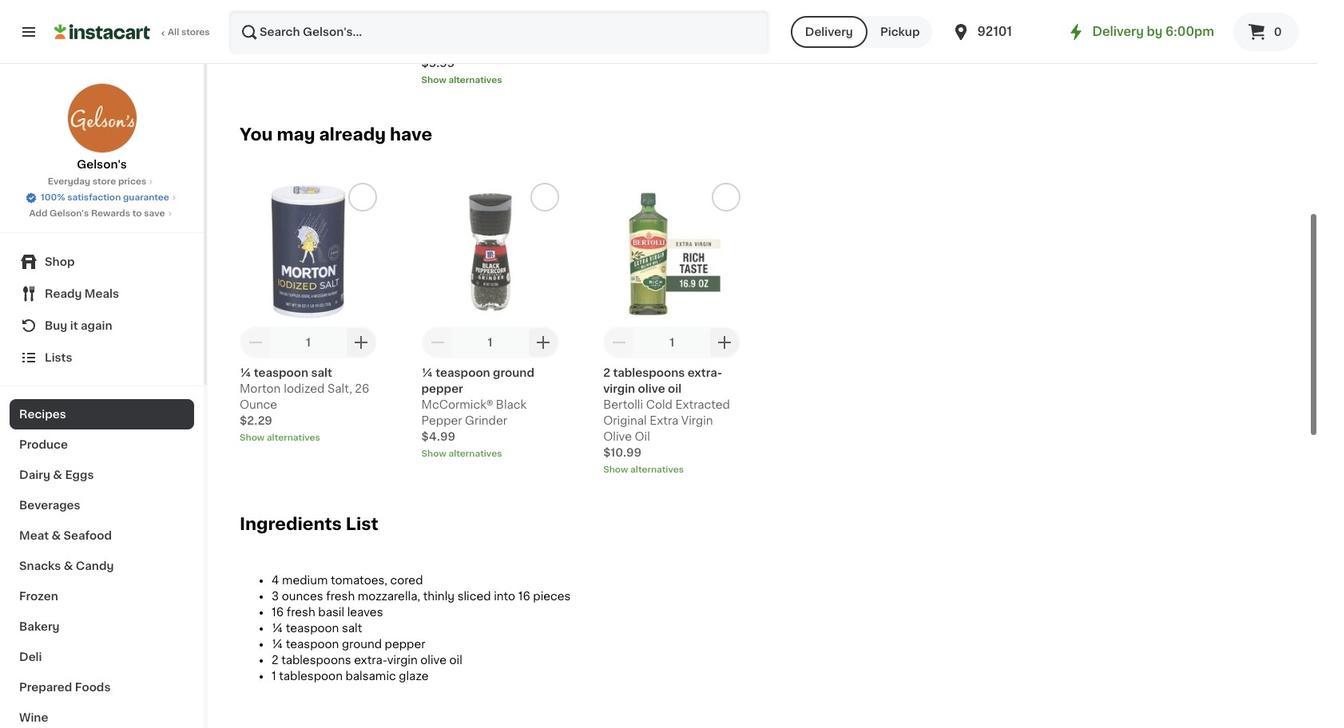 Task type: vqa. For each thing, say whether or not it's contained in the screenshot.
Albanese 12 Flavor Gummi Bears's FLAVOR
no



Task type: describe. For each thing, give the bounding box(es) containing it.
wine link
[[10, 703, 194, 729]]

meat
[[19, 531, 49, 542]]

olive
[[603, 431, 632, 443]]

0
[[1274, 26, 1282, 38]]

lists
[[45, 352, 72, 364]]

mozzarella,
[[358, 591, 420, 602]]

all stores link
[[54, 10, 211, 54]]

thinly
[[423, 591, 455, 602]]

sliced
[[458, 591, 491, 602]]

rewards
[[91, 209, 130, 218]]

frozen
[[19, 591, 58, 603]]

ounce
[[240, 399, 277, 411]]

eggs
[[65, 470, 94, 481]]

mozzarella
[[422, 25, 481, 37]]

show inside 2 tablespoons extra- virgin olive oil bertolli cold extracted original extra virgin olive oil $10.99 show alternatives
[[603, 466, 628, 475]]

service type group
[[791, 16, 933, 48]]

you may already have
[[240, 126, 432, 143]]

¼ teaspoon ground pepper mccormick® black pepper grinder $4.99 show alternatives
[[422, 367, 535, 459]]

meals
[[85, 288, 119, 300]]

$9.99 inside belgioioso sliced fresh mozzarella cheese, log, cryo $9.99 show alternatives
[[422, 57, 455, 69]]

glaze
[[399, 671, 429, 682]]

alternatives inside belgioioso sliced fresh mozzarella cheese, log, cryo $9.99 show alternatives
[[449, 76, 502, 85]]

everyday store prices
[[48, 177, 146, 186]]

1 vertical spatial 16
[[272, 607, 284, 618]]

add gelson's rewards to save link
[[29, 208, 175, 221]]

cryo
[[422, 41, 449, 53]]

add
[[29, 209, 47, 218]]

shop link
[[10, 246, 194, 278]]

olive inside 4 medium tomatoes, cored 3 ounces fresh mozzarella, thinly sliced into 16 pieces 16 fresh basil leaves ¼ teaspoon salt ¼ teaspoon ground pepper 2 tablespoons extra-virgin olive oil 1 tablespoon balsamic glaze
[[421, 655, 447, 666]]

teaspoon inside the ¼ teaspoon salt morton iodized salt, 26 ounce $2.29 show alternatives
[[254, 367, 309, 379]]

pia's
[[825, 0, 851, 5]]

snacks & candy link
[[10, 551, 194, 582]]

tablespoons inside 4 medium tomatoes, cored 3 ounces fresh mozzarella, thinly sliced into 16 pieces 16 fresh basil leaves ¼ teaspoon salt ¼ teaspoon ground pepper 2 tablespoons extra-virgin olive oil 1 tablespoon balsamic glaze
[[281, 655, 351, 666]]

may
[[277, 126, 315, 143]]

decrement quantity image for ¼ teaspoon ground pepper
[[428, 333, 447, 352]]

$4.99
[[422, 431, 456, 443]]

black
[[496, 399, 527, 411]]

ingredients
[[240, 516, 342, 533]]

& for snacks
[[64, 561, 73, 572]]

virgin
[[681, 415, 713, 427]]

2 inside 4 medium tomatoes, cored 3 ounces fresh mozzarella, thinly sliced into 16 pieces 16 fresh basil leaves ¼ teaspoon salt ¼ teaspoon ground pepper 2 tablespoons extra-virgin olive oil 1 tablespoon balsamic glaze
[[272, 655, 279, 666]]

bertolli
[[603, 399, 643, 411]]

100% satisfaction guarantee button
[[25, 189, 179, 205]]

seafood
[[64, 531, 112, 542]]

(est.)
[[306, 9, 337, 21]]

alternatives inside nonna pia's classic balsamic glaze $9.99 show alternatives
[[812, 44, 866, 53]]

100% satisfaction guarantee
[[41, 193, 169, 202]]

6:00pm
[[1166, 26, 1215, 38]]

bakery
[[19, 622, 60, 633]]

100%
[[41, 193, 65, 202]]

basil
[[318, 607, 344, 618]]

list
[[346, 516, 379, 533]]

extracted
[[676, 399, 730, 411]]

alternatives inside 2 tablespoons extra- virgin olive oil bertolli cold extracted original extra virgin olive oil $10.99 show alternatives
[[631, 466, 684, 475]]

1 inside 4 medium tomatoes, cored 3 ounces fresh mozzarella, thinly sliced into 16 pieces 16 fresh basil leaves ¼ teaspoon salt ¼ teaspoon ground pepper 2 tablespoons extra-virgin olive oil 1 tablespoon balsamic glaze
[[272, 671, 276, 682]]

everyday
[[48, 177, 90, 186]]

extra
[[650, 415, 679, 427]]

¼ down the 3 on the left of the page
[[272, 623, 283, 634]]

0 vertical spatial gelson's
[[77, 159, 127, 170]]

dairy & eggs link
[[10, 460, 194, 491]]

$2.29
[[240, 415, 272, 427]]

gelson's logo image
[[67, 83, 137, 153]]

show alternatives
[[603, 12, 684, 21]]

morton
[[240, 383, 281, 395]]

increment quantity image for 2 tablespoons extra- virgin olive oil
[[715, 333, 735, 352]]

0 button
[[1234, 13, 1299, 51]]

prices
[[118, 177, 146, 186]]

instacart logo image
[[54, 22, 150, 42]]

1 for ground
[[488, 337, 493, 348]]

deli link
[[10, 642, 194, 673]]

virgin inside 2 tablespoons extra- virgin olive oil bertolli cold extracted original extra virgin olive oil $10.99 show alternatives
[[603, 383, 635, 395]]

show right fresh
[[603, 12, 628, 21]]

candy
[[76, 561, 114, 572]]

log,
[[533, 25, 557, 37]]

4 medium tomatoes, cored 3 ounces fresh mozzarella, thinly sliced into 16 pieces 16 fresh basil leaves ¼ teaspoon salt ¼ teaspoon ground pepper 2 tablespoons extra-virgin olive oil 1 tablespoon balsamic glaze
[[272, 575, 571, 682]]

snacks & candy
[[19, 561, 114, 572]]

by
[[1147, 26, 1163, 38]]

sliced
[[486, 9, 520, 21]]

olive inside 2 tablespoons extra- virgin olive oil bertolli cold extracted original extra virgin olive oil $10.99 show alternatives
[[638, 383, 665, 395]]

mccormick®
[[422, 399, 493, 411]]

¼ up tablespoon
[[272, 639, 283, 650]]

alternatives inside $0.87 each (est.) show alternatives
[[267, 28, 320, 37]]

classic
[[854, 0, 894, 5]]

1 horizontal spatial 16
[[518, 591, 530, 602]]

show inside belgioioso sliced fresh mozzarella cheese, log, cryo $9.99 show alternatives
[[422, 76, 447, 85]]

92101
[[978, 26, 1012, 38]]

3
[[272, 591, 279, 602]]

belgioioso
[[422, 9, 483, 21]]

delivery for delivery by 6:00pm
[[1093, 26, 1144, 38]]

teaspoon down basil
[[286, 623, 339, 634]]

1 horizontal spatial fresh
[[326, 591, 355, 602]]

decrement quantity image for ¼ teaspoon salt
[[246, 333, 265, 352]]

$9.99 inside nonna pia's classic balsamic glaze $9.99 show alternatives
[[785, 25, 819, 37]]

26
[[355, 383, 369, 395]]

glaze
[[839, 9, 871, 21]]

increment quantity image for ¼ teaspoon salt
[[352, 333, 371, 352]]

teaspoon inside '¼ teaspoon ground pepper mccormick® black pepper grinder $4.99 show alternatives'
[[436, 367, 490, 379]]

buy it again link
[[10, 310, 194, 342]]

ground inside '¼ teaspoon ground pepper mccormick® black pepper grinder $4.99 show alternatives'
[[493, 367, 535, 379]]



Task type: locate. For each thing, give the bounding box(es) containing it.
1 horizontal spatial 2
[[603, 367, 611, 379]]

2 inside 2 tablespoons extra- virgin olive oil bertolli cold extracted original extra virgin olive oil $10.99 show alternatives
[[603, 367, 611, 379]]

meat & seafood
[[19, 531, 112, 542]]

dairy
[[19, 470, 50, 481]]

delivery inside delivery by 6:00pm link
[[1093, 26, 1144, 38]]

1 vertical spatial ground
[[342, 639, 382, 650]]

show inside '¼ teaspoon ground pepper mccormick® black pepper grinder $4.99 show alternatives'
[[422, 450, 447, 459]]

gelson's link
[[67, 83, 137, 173]]

0 horizontal spatial delivery
[[805, 26, 853, 38]]

extra- up balsamic
[[354, 655, 387, 666]]

1 horizontal spatial decrement quantity image
[[428, 333, 447, 352]]

1 vertical spatial $9.99
[[422, 57, 455, 69]]

tablespoons up cold
[[613, 367, 685, 379]]

prepared
[[19, 682, 72, 694]]

pepper up mccormick®
[[422, 383, 463, 395]]

stores
[[181, 28, 210, 37]]

show down $4.99
[[422, 450, 447, 459]]

0 horizontal spatial salt
[[311, 367, 332, 379]]

& left candy
[[64, 561, 73, 572]]

16 right into
[[518, 591, 530, 602]]

¼
[[240, 367, 251, 379], [422, 367, 433, 379], [272, 623, 283, 634], [272, 639, 283, 650]]

0 horizontal spatial oil
[[450, 655, 463, 666]]

salt up iodized
[[311, 367, 332, 379]]

decrement quantity image for 2 tablespoons extra- virgin olive oil
[[610, 333, 629, 352]]

show alternatives button
[[603, 10, 741, 23], [240, 26, 377, 39], [785, 42, 923, 55], [422, 74, 559, 87], [240, 432, 377, 445], [422, 448, 559, 461], [603, 464, 741, 477]]

all
[[168, 28, 179, 37]]

teaspoon up morton
[[254, 367, 309, 379]]

oil
[[635, 431, 650, 443]]

ground inside 4 medium tomatoes, cored 3 ounces fresh mozzarella, thinly sliced into 16 pieces 16 fresh basil leaves ¼ teaspoon salt ¼ teaspoon ground pepper 2 tablespoons extra-virgin olive oil 1 tablespoon balsamic glaze
[[342, 639, 382, 650]]

show
[[603, 12, 628, 21], [240, 28, 265, 37], [785, 44, 810, 53], [422, 76, 447, 85], [240, 434, 265, 443], [422, 450, 447, 459], [603, 466, 628, 475]]

& left eggs
[[53, 470, 62, 481]]

teaspoon up mccormick®
[[436, 367, 490, 379]]

2 tablespoons extra- virgin olive oil bertolli cold extracted original extra virgin olive oil $10.99 show alternatives
[[603, 367, 730, 475]]

show inside nonna pia's classic balsamic glaze $9.99 show alternatives
[[785, 44, 810, 53]]

into
[[494, 591, 515, 602]]

show down cryo on the top of page
[[422, 76, 447, 85]]

1 vertical spatial olive
[[421, 655, 447, 666]]

gelson's
[[77, 159, 127, 170], [50, 209, 89, 218]]

0 horizontal spatial product group
[[240, 183, 377, 445]]

0 vertical spatial extra-
[[688, 367, 722, 379]]

tablespoon
[[279, 671, 343, 682]]

frozen link
[[10, 582, 194, 612]]

shop
[[45, 257, 75, 268]]

alternatives inside the ¼ teaspoon salt morton iodized salt, 26 ounce $2.29 show alternatives
[[267, 434, 320, 443]]

1 horizontal spatial $9.99
[[785, 25, 819, 37]]

pepper inside '¼ teaspoon ground pepper mccormick® black pepper grinder $4.99 show alternatives'
[[422, 383, 463, 395]]

1 vertical spatial gelson's
[[50, 209, 89, 218]]

ounces
[[282, 591, 323, 602]]

extra-
[[688, 367, 722, 379], [354, 655, 387, 666]]

decrement quantity image
[[246, 333, 265, 352], [428, 333, 447, 352], [610, 333, 629, 352]]

¼ inside '¼ teaspoon ground pepper mccormick® black pepper grinder $4.99 show alternatives'
[[422, 367, 433, 379]]

1 left increment quantity icon
[[488, 337, 493, 348]]

olive
[[638, 383, 665, 395], [421, 655, 447, 666]]

ground up black
[[493, 367, 535, 379]]

salt inside the ¼ teaspoon salt morton iodized salt, 26 ounce $2.29 show alternatives
[[311, 367, 332, 379]]

1 vertical spatial 2
[[272, 655, 279, 666]]

0 horizontal spatial 16
[[272, 607, 284, 618]]

decrement quantity image up "bertolli" at the bottom left
[[610, 333, 629, 352]]

iodized
[[284, 383, 325, 395]]

increment quantity image up the 26
[[352, 333, 371, 352]]

3 decrement quantity image from the left
[[610, 333, 629, 352]]

¼ up morton
[[240, 367, 251, 379]]

0 vertical spatial 16
[[518, 591, 530, 602]]

store
[[93, 177, 116, 186]]

salt inside 4 medium tomatoes, cored 3 ounces fresh mozzarella, thinly sliced into 16 pieces 16 fresh basil leaves ¼ teaspoon salt ¼ teaspoon ground pepper 2 tablespoons extra-virgin olive oil 1 tablespoon balsamic glaze
[[342, 623, 362, 634]]

delivery button
[[791, 16, 868, 48]]

$10.99
[[603, 447, 642, 459]]

add gelson's rewards to save
[[29, 209, 165, 218]]

tablespoons inside 2 tablespoons extra- virgin olive oil bertolli cold extracted original extra virgin olive oil $10.99 show alternatives
[[613, 367, 685, 379]]

1 horizontal spatial delivery
[[1093, 26, 1144, 38]]

1 decrement quantity image from the left
[[246, 333, 265, 352]]

0 horizontal spatial olive
[[421, 655, 447, 666]]

ready meals button
[[10, 278, 194, 310]]

ground down leaves
[[342, 639, 382, 650]]

1 up cold
[[670, 337, 675, 348]]

pepper
[[422, 383, 463, 395], [385, 639, 426, 650]]

0 horizontal spatial $9.99
[[422, 57, 455, 69]]

olive up "glaze" in the bottom left of the page
[[421, 655, 447, 666]]

& right meat
[[51, 531, 61, 542]]

lists link
[[10, 342, 194, 374]]

produce
[[19, 440, 68, 451]]

virgin up "glaze" in the bottom left of the page
[[387, 655, 418, 666]]

already
[[319, 126, 386, 143]]

ingredients list
[[240, 516, 379, 533]]

0 horizontal spatial tablespoons
[[281, 655, 351, 666]]

2 vertical spatial &
[[64, 561, 73, 572]]

bakery link
[[10, 612, 194, 642]]

1 product group from the left
[[240, 183, 377, 445]]

save
[[144, 209, 165, 218]]

nonna
[[785, 0, 822, 5]]

fresh
[[523, 9, 554, 21]]

2 product group from the left
[[422, 183, 559, 461]]

0 horizontal spatial 2
[[272, 655, 279, 666]]

1 vertical spatial &
[[51, 531, 61, 542]]

0 vertical spatial &
[[53, 470, 62, 481]]

delivery by 6:00pm link
[[1067, 22, 1215, 42]]

2 increment quantity image from the left
[[715, 333, 735, 352]]

extra- inside 4 medium tomatoes, cored 3 ounces fresh mozzarella, thinly sliced into 16 pieces 16 fresh basil leaves ¼ teaspoon salt ¼ teaspoon ground pepper 2 tablespoons extra-virgin olive oil 1 tablespoon balsamic glaze
[[354, 655, 387, 666]]

& for meat
[[51, 531, 61, 542]]

1 horizontal spatial extra-
[[688, 367, 722, 379]]

ready
[[45, 288, 82, 300]]

pickup button
[[868, 16, 933, 48]]

beverages link
[[10, 491, 194, 521]]

belgioioso sliced fresh mozzarella cheese, log, cryo $9.99 show alternatives
[[422, 9, 557, 85]]

1 vertical spatial tablespoons
[[281, 655, 351, 666]]

1 horizontal spatial virgin
[[603, 383, 635, 395]]

deli
[[19, 652, 42, 663]]

tomatoes,
[[331, 575, 388, 586]]

2 decrement quantity image from the left
[[428, 333, 447, 352]]

teaspoon up tablespoon
[[286, 639, 339, 650]]

$9.99 down balsamic
[[785, 25, 819, 37]]

2 up "bertolli" at the bottom left
[[603, 367, 611, 379]]

fresh up basil
[[326, 591, 355, 602]]

salt
[[311, 367, 332, 379], [342, 623, 362, 634]]

increment quantity image
[[352, 333, 371, 352], [715, 333, 735, 352]]

0 vertical spatial tablespoons
[[613, 367, 685, 379]]

0 vertical spatial virgin
[[603, 383, 635, 395]]

show down $2.29
[[240, 434, 265, 443]]

show down balsamic
[[785, 44, 810, 53]]

satisfaction
[[67, 193, 121, 202]]

0 vertical spatial pepper
[[422, 383, 463, 395]]

show inside $0.87 each (est.) show alternatives
[[240, 28, 265, 37]]

delivery for delivery
[[805, 26, 853, 38]]

fresh down ounces
[[287, 607, 315, 618]]

product group
[[240, 183, 377, 445], [422, 183, 559, 461], [603, 183, 741, 477]]

pieces
[[533, 591, 571, 602]]

show inside the ¼ teaspoon salt morton iodized salt, 26 ounce $2.29 show alternatives
[[240, 434, 265, 443]]

oil inside 4 medium tomatoes, cored 3 ounces fresh mozzarella, thinly sliced into 16 pieces 16 fresh basil leaves ¼ teaspoon salt ¼ teaspoon ground pepper 2 tablespoons extra-virgin olive oil 1 tablespoon balsamic glaze
[[450, 655, 463, 666]]

tablespoons up tablespoon
[[281, 655, 351, 666]]

3 product group from the left
[[603, 183, 741, 477]]

0 vertical spatial $9.99
[[785, 25, 819, 37]]

0 horizontal spatial virgin
[[387, 655, 418, 666]]

gelson's up store in the top left of the page
[[77, 159, 127, 170]]

prepared foods
[[19, 682, 111, 694]]

guarantee
[[123, 193, 169, 202]]

0 horizontal spatial extra-
[[354, 655, 387, 666]]

1 horizontal spatial increment quantity image
[[715, 333, 735, 352]]

oil inside 2 tablespoons extra- virgin olive oil bertolli cold extracted original extra virgin olive oil $10.99 show alternatives
[[668, 383, 682, 395]]

None search field
[[229, 10, 770, 54]]

1 vertical spatial fresh
[[287, 607, 315, 618]]

cored
[[390, 575, 423, 586]]

oil up cold
[[668, 383, 682, 395]]

1 vertical spatial virgin
[[387, 655, 418, 666]]

0 vertical spatial oil
[[668, 383, 682, 395]]

all stores
[[168, 28, 210, 37]]

1 up iodized
[[306, 337, 311, 348]]

ready meals link
[[10, 278, 194, 310]]

alternatives inside '¼ teaspoon ground pepper mccormick® black pepper grinder $4.99 show alternatives'
[[449, 450, 502, 459]]

1 vertical spatial pepper
[[385, 639, 426, 650]]

0 vertical spatial salt
[[311, 367, 332, 379]]

produce link
[[10, 430, 194, 460]]

&
[[53, 470, 62, 481], [51, 531, 61, 542], [64, 561, 73, 572]]

pepper up "glaze" in the bottom left of the page
[[385, 639, 426, 650]]

0 vertical spatial ground
[[493, 367, 535, 379]]

1 horizontal spatial oil
[[668, 383, 682, 395]]

0 vertical spatial fresh
[[326, 591, 355, 602]]

pickup
[[881, 26, 920, 38]]

delivery down balsamic
[[805, 26, 853, 38]]

virgin up "bertolli" at the bottom left
[[603, 383, 635, 395]]

each
[[275, 9, 303, 21]]

0 horizontal spatial fresh
[[287, 607, 315, 618]]

$9.99 down cryo on the top of page
[[422, 57, 455, 69]]

1 for extra-
[[670, 337, 675, 348]]

oil down thinly
[[450, 655, 463, 666]]

16 down the 3 on the left of the page
[[272, 607, 284, 618]]

1 vertical spatial oil
[[450, 655, 463, 666]]

1 vertical spatial salt
[[342, 623, 362, 634]]

ready meals
[[45, 288, 119, 300]]

1 for salt
[[306, 337, 311, 348]]

0 horizontal spatial ground
[[342, 639, 382, 650]]

Search field
[[230, 11, 769, 53]]

show down $10.99
[[603, 466, 628, 475]]

1 increment quantity image from the left
[[352, 333, 371, 352]]

wine
[[19, 713, 48, 724]]

recipes
[[19, 409, 66, 420]]

olive up cold
[[638, 383, 665, 395]]

2 down the 3 on the left of the page
[[272, 655, 279, 666]]

decrement quantity image up morton
[[246, 333, 265, 352]]

pepper
[[422, 415, 462, 427]]

increment quantity image up extracted at bottom
[[715, 333, 735, 352]]

recipes link
[[10, 400, 194, 430]]

alternatives
[[631, 12, 684, 21], [267, 28, 320, 37], [812, 44, 866, 53], [449, 76, 502, 85], [267, 434, 320, 443], [449, 450, 502, 459], [631, 466, 684, 475]]

0 vertical spatial olive
[[638, 383, 665, 395]]

medium
[[282, 575, 328, 586]]

foods
[[75, 682, 111, 694]]

gelson's down 100%
[[50, 209, 89, 218]]

0 vertical spatial 2
[[603, 367, 611, 379]]

grinder
[[465, 415, 507, 427]]

virgin inside 4 medium tomatoes, cored 3 ounces fresh mozzarella, thinly sliced into 16 pieces 16 fresh basil leaves ¼ teaspoon salt ¼ teaspoon ground pepper 2 tablespoons extra-virgin olive oil 1 tablespoon balsamic glaze
[[387, 655, 418, 666]]

1 vertical spatial extra-
[[354, 655, 387, 666]]

delivery left by
[[1093, 26, 1144, 38]]

increment quantity image
[[533, 333, 553, 352]]

leaves
[[347, 607, 383, 618]]

1 left tablespoon
[[272, 671, 276, 682]]

0 horizontal spatial increment quantity image
[[352, 333, 371, 352]]

pepper inside 4 medium tomatoes, cored 3 ounces fresh mozzarella, thinly sliced into 16 pieces 16 fresh basil leaves ¼ teaspoon salt ¼ teaspoon ground pepper 2 tablespoons extra-virgin olive oil 1 tablespoon balsamic glaze
[[385, 639, 426, 650]]

¼ up mccormick®
[[422, 367, 433, 379]]

2 horizontal spatial decrement quantity image
[[610, 333, 629, 352]]

0 horizontal spatial decrement quantity image
[[246, 333, 265, 352]]

1 horizontal spatial salt
[[342, 623, 362, 634]]

1 horizontal spatial ground
[[493, 367, 535, 379]]

¼ inside the ¼ teaspoon salt morton iodized salt, 26 ounce $2.29 show alternatives
[[240, 367, 251, 379]]

salt down leaves
[[342, 623, 362, 634]]

balsamic
[[346, 671, 396, 682]]

prepared foods link
[[10, 673, 194, 703]]

delivery inside delivery button
[[805, 26, 853, 38]]

original
[[603, 415, 647, 427]]

& for dairy
[[53, 470, 62, 481]]

$0.87 each (est.) show alternatives
[[240, 9, 337, 37]]

to
[[132, 209, 142, 218]]

extra- up extracted at bottom
[[688, 367, 722, 379]]

1 horizontal spatial product group
[[422, 183, 559, 461]]

1 horizontal spatial olive
[[638, 383, 665, 395]]

decrement quantity image up mccormick®
[[428, 333, 447, 352]]

¼ teaspoon salt morton iodized salt, 26 ounce $2.29 show alternatives
[[240, 367, 369, 443]]

1 horizontal spatial tablespoons
[[613, 367, 685, 379]]

show down $0.87
[[240, 28, 265, 37]]

extra- inside 2 tablespoons extra- virgin olive oil bertolli cold extracted original extra virgin olive oil $10.99 show alternatives
[[688, 367, 722, 379]]

2 horizontal spatial product group
[[603, 183, 741, 477]]

delivery
[[1093, 26, 1144, 38], [805, 26, 853, 38]]



